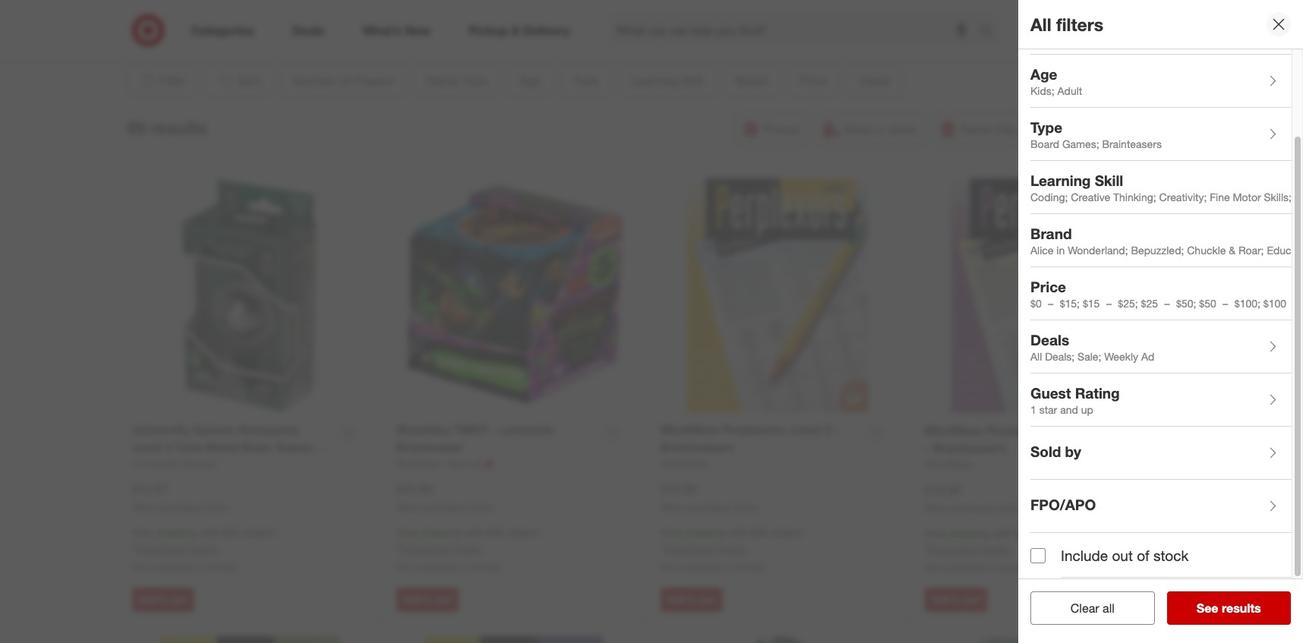 Task type: describe. For each thing, give the bounding box(es) containing it.
coding;
[[1031, 191, 1068, 204]]

roar;
[[1239, 244, 1265, 257]]

$50
[[1200, 297, 1217, 310]]

$14.87
[[132, 481, 169, 497]]

$100
[[1264, 297, 1287, 310]]

online inside $14.87 when purchased online
[[204, 502, 229, 513]]

$25.99 when purchased online
[[397, 481, 493, 513]]

and
[[1061, 404, 1079, 417]]

creative
[[1071, 191, 1111, 204]]

wonderland;
[[1068, 244, 1129, 257]]

see results button
[[1167, 592, 1291, 625]]

brand alice in wonderland; bepuzzled; chuckle & roar; educatio
[[1031, 225, 1304, 257]]

rating
[[1075, 384, 1120, 402]]

see
[[1197, 601, 1219, 616]]

board
[[1031, 138, 1060, 151]]

when inside $14.87 when purchased online
[[132, 502, 156, 513]]

sponsored
[[1057, 36, 1102, 48]]

99
[[126, 117, 146, 138]]

motor
[[1233, 191, 1262, 204]]

1
[[1031, 404, 1037, 417]]

type
[[1031, 118, 1063, 136]]

games;
[[1063, 138, 1100, 151]]

kids;
[[1031, 85, 1055, 98]]

$14.87 when purchased online
[[132, 481, 229, 513]]

learning
[[1031, 171, 1091, 189]]

educatio
[[1267, 244, 1304, 257]]

gr
[[1295, 191, 1304, 204]]

all filters
[[1031, 13, 1104, 35]]

fine
[[1210, 191, 1230, 204]]

sold
[[1031, 443, 1061, 460]]

chuckle
[[1188, 244, 1226, 257]]

skills;
[[1265, 191, 1292, 204]]

type board games; brainteasers
[[1031, 118, 1162, 151]]

in inside brand alice in wonderland; bepuzzled; chuckle & roar; educatio
[[1057, 244, 1065, 257]]

all filters dialog
[[1019, 0, 1304, 643]]

search
[[972, 24, 1009, 39]]

price $0  –  $15; $15  –  $25; $25  –  $50; $50  –  $100; $100  –  
[[1031, 278, 1304, 310]]

sale;
[[1078, 351, 1102, 363]]

$25;
[[1119, 297, 1139, 310]]

fpo/apo button
[[1031, 480, 1292, 533]]

when inside $25.99 when purchased online
[[397, 502, 420, 513]]

purchased inside $14.87 when purchased online
[[158, 502, 202, 513]]

$100;
[[1235, 297, 1261, 310]]

sold by
[[1031, 443, 1082, 460]]

deals;
[[1045, 351, 1075, 363]]

learning skill coding; creative thinking; creativity; fine motor skills; gr
[[1031, 171, 1304, 204]]

deals all deals; sale; weekly ad
[[1031, 331, 1155, 363]]

all inside deals all deals; sale; weekly ad
[[1031, 351, 1042, 363]]

see results
[[1197, 601, 1262, 616]]

$15;
[[1060, 297, 1080, 310]]

$25.99
[[397, 481, 433, 497]]

$0
[[1031, 297, 1042, 310]]



Task type: vqa. For each thing, say whether or not it's contained in the screenshot.
SEARCH "button"
yes



Task type: locate. For each thing, give the bounding box(es) containing it.
1 horizontal spatial results
[[1222, 601, 1262, 616]]

Include out of stock checkbox
[[1031, 548, 1046, 563]]

clear all
[[1071, 601, 1115, 616]]

brand
[[1031, 225, 1072, 242]]

stores
[[208, 561, 237, 574], [472, 561, 501, 574], [736, 561, 766, 574], [1001, 562, 1030, 574]]

results inside button
[[1222, 601, 1262, 616]]

free shipping with $35 orders* * exclusions apply. not available in stores
[[132, 527, 277, 574], [397, 527, 541, 574], [661, 527, 806, 574], [925, 527, 1070, 574]]

orders*
[[242, 527, 277, 540], [507, 527, 541, 540], [771, 527, 806, 540], [1036, 527, 1070, 540]]

$25
[[1142, 297, 1159, 310]]

out
[[1113, 547, 1133, 564]]

$15
[[1083, 297, 1100, 310]]

guest
[[1031, 384, 1071, 402]]

in
[[1057, 244, 1065, 257], [196, 561, 205, 574], [461, 561, 469, 574], [725, 561, 733, 574], [990, 562, 998, 574]]

sold by button
[[1031, 427, 1292, 480]]

0 horizontal spatial $16.95
[[661, 481, 697, 497]]

include out of stock
[[1061, 547, 1189, 564]]

all
[[1031, 13, 1052, 35], [1031, 351, 1042, 363]]

thinking;
[[1114, 191, 1157, 204]]

guest rating 1 star and up
[[1031, 384, 1120, 417]]

of
[[1137, 547, 1150, 564]]

clear all button
[[1031, 592, 1155, 625]]

1 vertical spatial results
[[1222, 601, 1262, 616]]

$16.95 when purchased online
[[661, 481, 757, 513], [925, 482, 1022, 514]]

advertisement region
[[190, 0, 1102, 36]]

$16.95
[[661, 481, 697, 497], [925, 482, 962, 497]]

results for see results
[[1222, 601, 1262, 616]]

&
[[1229, 244, 1236, 257]]

all down deals
[[1031, 351, 1042, 363]]

results right see
[[1222, 601, 1262, 616]]

exclusions apply. button
[[136, 542, 218, 557], [400, 542, 483, 557], [665, 542, 747, 557], [929, 543, 1011, 558]]

0 horizontal spatial $16.95 when purchased online
[[661, 481, 757, 513]]

clear
[[1071, 601, 1100, 616]]

age
[[1031, 65, 1058, 83]]

adult
[[1058, 85, 1083, 98]]

0 vertical spatial all
[[1031, 13, 1052, 35]]

all left filters
[[1031, 13, 1052, 35]]

1 vertical spatial all
[[1031, 351, 1042, 363]]

purchased inside $25.99 when purchased online
[[423, 502, 466, 513]]

shipping
[[156, 527, 197, 540], [421, 527, 461, 540], [685, 527, 726, 540], [949, 527, 990, 540]]

bepuzzled;
[[1132, 244, 1185, 257]]

$35
[[222, 527, 239, 540], [487, 527, 504, 540], [751, 527, 768, 540], [1016, 527, 1033, 540]]

with
[[200, 527, 219, 540], [464, 527, 484, 540], [729, 527, 748, 540], [993, 527, 1013, 540]]

skill
[[1095, 171, 1124, 189]]

1 horizontal spatial $16.95
[[925, 482, 962, 497]]

ad
[[1142, 351, 1155, 363]]

alice
[[1031, 244, 1054, 257]]

free
[[132, 527, 153, 540], [397, 527, 418, 540], [661, 527, 682, 540], [925, 527, 946, 540]]

What can we help you find? suggestions appear below search field
[[607, 14, 983, 47]]

age kids; adult
[[1031, 65, 1083, 98]]

search button
[[972, 14, 1009, 50]]

stock
[[1154, 547, 1189, 564]]

all
[[1103, 601, 1115, 616]]

by
[[1065, 443, 1082, 460]]

brainteasers
[[1103, 138, 1162, 151]]

apply.
[[190, 543, 218, 555], [454, 543, 483, 555], [718, 543, 747, 555], [983, 543, 1011, 556]]

fpo/apo
[[1031, 496, 1096, 513]]

filters
[[1057, 13, 1104, 35]]

1 all from the top
[[1031, 13, 1052, 35]]

when
[[132, 502, 156, 513], [397, 502, 420, 513], [661, 502, 685, 513], [925, 503, 949, 514]]

results
[[151, 117, 207, 138], [1222, 601, 1262, 616]]

include
[[1061, 547, 1109, 564]]

star
[[1040, 404, 1058, 417]]

weekly
[[1105, 351, 1139, 363]]

deals
[[1031, 331, 1070, 348]]

online inside $25.99 when purchased online
[[469, 502, 493, 513]]

2 all from the top
[[1031, 351, 1042, 363]]

online
[[204, 502, 229, 513], [469, 502, 493, 513], [733, 502, 757, 513], [997, 503, 1022, 514]]

creativity;
[[1160, 191, 1208, 204]]

1 horizontal spatial $16.95 when purchased online
[[925, 482, 1022, 514]]

$50;
[[1177, 297, 1197, 310]]

results for 99 results
[[151, 117, 207, 138]]

0 vertical spatial results
[[151, 117, 207, 138]]

results right "99"
[[151, 117, 207, 138]]

up
[[1082, 404, 1094, 417]]

purchased
[[158, 502, 202, 513], [423, 502, 466, 513], [687, 502, 731, 513], [952, 503, 995, 514]]

99 results
[[126, 117, 207, 138]]

exclusions
[[136, 543, 187, 555], [400, 543, 451, 555], [665, 543, 715, 555], [929, 543, 980, 556]]

available
[[152, 561, 193, 574], [417, 561, 458, 574], [681, 561, 722, 574], [945, 562, 987, 574]]

*
[[132, 543, 136, 555], [397, 543, 400, 555], [661, 543, 665, 555], [925, 543, 929, 556]]

0 horizontal spatial results
[[151, 117, 207, 138]]

price
[[1031, 278, 1067, 295]]



